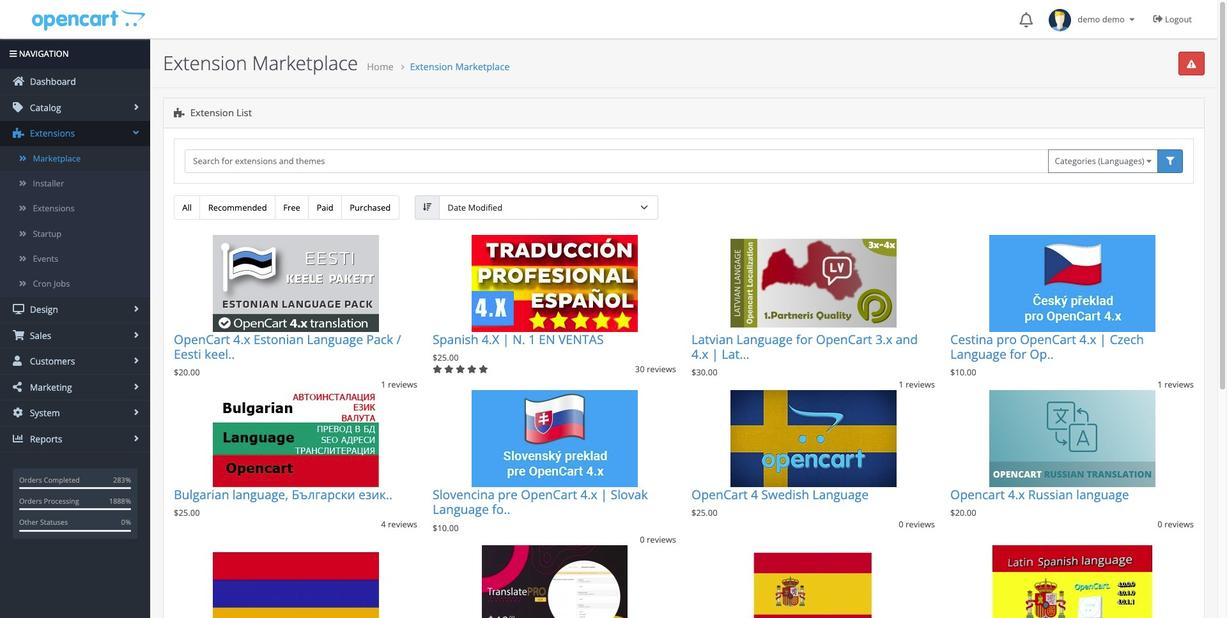 Task type: locate. For each thing, give the bounding box(es) containing it.
language inside slovencina pre opencart 4.x | slovak language fo.. $10.00
[[433, 501, 489, 519]]

3 1 reviews from the left
[[1158, 379, 1194, 390]]

events link
[[0, 247, 150, 272]]

desktop image
[[13, 304, 24, 315]]

caret down image for demo demo
[[1127, 15, 1138, 24]]

1 horizontal spatial 4
[[751, 486, 758, 504]]

2 extensions link from the top
[[0, 196, 150, 222]]

bulgarian language,  български език.. image
[[213, 390, 379, 488]]

$10.00 inside cestina pro opencart 4.x | czech language for op.. $10.00
[[951, 367, 977, 379]]

1 horizontal spatial $20.00
[[951, 508, 977, 519]]

0 for slovencina pre opencart 4.x | slovak language fo..
[[640, 534, 645, 546]]

orders
[[19, 475, 42, 485], [19, 497, 42, 506]]

$25.00 inside "bulgarian language, български език.. $25.00"
[[174, 508, 200, 519]]

extensions down catalog
[[27, 127, 75, 140]]

recommended link
[[200, 196, 275, 220]]

2 horizontal spatial 1 reviews
[[1158, 379, 1194, 390]]

extensions link down the installer
[[0, 196, 150, 222]]

2 horizontal spatial 0 reviews
[[1158, 519, 1194, 531]]

2 horizontal spatial star image
[[479, 366, 488, 374]]

all
[[182, 202, 192, 213]]

1 star image from the left
[[456, 366, 465, 374]]

caret down image inside demo demo link
[[1127, 15, 1138, 24]]

1 vertical spatial $10.00
[[433, 523, 459, 534]]

dashboard link
[[0, 69, 150, 94]]

language right latvian
[[737, 331, 793, 348]]

1 vertical spatial extensions
[[33, 203, 75, 214]]

1 horizontal spatial demo
[[1103, 13, 1125, 25]]

2 horizontal spatial 0
[[1158, 519, 1163, 531]]

extensions link down catalog link
[[0, 121, 150, 146]]

1 for latvian language for opencart 3.x and 4.x | lat...
[[899, 379, 904, 390]]

1 vertical spatial caret down image
[[1147, 157, 1152, 166]]

demo demo link
[[1043, 0, 1144, 38]]

reviews for spanish 4.x | n. 1 en ventas
[[647, 364, 676, 375]]

2 demo from the left
[[1103, 13, 1125, 25]]

translation/translate pro - seo compatible image
[[471, 546, 638, 619]]

1 reviews
[[381, 379, 417, 390], [899, 379, 935, 390], [1158, 379, 1194, 390]]

1 vertical spatial $20.00
[[951, 508, 977, 519]]

extensions down the installer
[[33, 203, 75, 214]]

0 vertical spatial 4
[[751, 486, 758, 504]]

| inside slovencina pre opencart 4.x | slovak language fo.. $10.00
[[601, 486, 608, 504]]

0 vertical spatial $10.00
[[951, 367, 977, 379]]

demo right "demo demo" image
[[1078, 13, 1100, 25]]

0 horizontal spatial star image
[[433, 366, 442, 374]]

design
[[27, 304, 58, 316]]

4.x up '$30.00'
[[692, 346, 709, 363]]

spanish 4.x | n. 1 en ventas image
[[471, 235, 638, 332]]

reviews for bulgarian language, български език..
[[388, 519, 417, 531]]

4.x left 'russian'
[[1008, 486, 1025, 504]]

and
[[896, 331, 918, 348]]

4.x inside latvian language for opencart 3.x and 4.x | lat... $30.00
[[692, 346, 709, 363]]

$20.00
[[174, 367, 200, 379], [951, 508, 977, 519]]

opencart 4.x russian language link
[[951, 486, 1129, 504]]

pack
[[366, 331, 393, 348]]

other statuses
[[19, 518, 68, 528]]

$25.00 inside spanish 4.x | n. 1 en ventas $25.00
[[433, 352, 459, 364]]

opencart image
[[30, 7, 145, 31]]

0 horizontal spatial for
[[796, 331, 813, 348]]

marketplace
[[252, 50, 358, 76], [455, 60, 510, 73], [33, 153, 81, 164]]

| left czech
[[1100, 331, 1107, 348]]

orders for orders processing
[[19, 497, 42, 506]]

pre
[[498, 486, 518, 504]]

reports
[[27, 433, 62, 446]]

slovencina pre opencart 4.x | slovak language fo.. image
[[471, 390, 638, 488]]

orders completed
[[19, 475, 80, 485]]

0 horizontal spatial $25.00
[[174, 508, 200, 519]]

caret down image inside categories (languages) button
[[1147, 157, 1152, 166]]

| left n.
[[503, 331, 509, 348]]

1 for opencart 4.x estonian language pack / eesti keel..
[[381, 379, 386, 390]]

1888%
[[109, 497, 131, 506]]

0 vertical spatial extensions link
[[0, 121, 150, 146]]

language left op.. at the right bottom of page
[[951, 346, 1007, 363]]

installer
[[33, 178, 64, 189]]

reviews
[[647, 364, 676, 375], [388, 379, 417, 390], [906, 379, 935, 390], [1165, 379, 1194, 390], [388, 519, 417, 531], [906, 519, 935, 531], [1165, 519, 1194, 531], [647, 534, 676, 546]]

език..
[[359, 486, 393, 504]]

recommended
[[208, 202, 267, 213]]

0 vertical spatial $20.00
[[174, 367, 200, 379]]

1 reviews for cestina pro opencart 4.x | czech language for op..
[[1158, 379, 1194, 390]]

language
[[1077, 486, 1129, 504]]

home image
[[13, 76, 24, 86]]

0 horizontal spatial $20.00
[[174, 367, 200, 379]]

caret down image
[[1127, 15, 1138, 24], [1147, 157, 1152, 166]]

0 reviews for opencart 4.x russian language
[[1158, 519, 1194, 531]]

1 vertical spatial puzzle piece image
[[13, 128, 24, 138]]

marketing
[[27, 382, 72, 394]]

1 reviews for opencart 4.x estonian language pack / eesti keel..
[[381, 379, 417, 390]]

0 for opencart 4 swedish language
[[899, 519, 904, 531]]

language right swedish
[[813, 486, 869, 504]]

demo left sign out alt image
[[1103, 13, 1125, 25]]

1 horizontal spatial caret down image
[[1147, 157, 1152, 166]]

4.x left estonian
[[233, 331, 250, 348]]

0 vertical spatial puzzle piece image
[[174, 108, 185, 118]]

logout
[[1165, 13, 1192, 25]]

$10.00 down cestina
[[951, 367, 977, 379]]

1 horizontal spatial 0
[[899, 519, 904, 531]]

4.x inside cestina pro opencart 4.x | czech language for op.. $10.00
[[1080, 331, 1097, 348]]

design link
[[0, 297, 150, 323]]

4.x
[[233, 331, 250, 348], [1080, 331, 1097, 348], [692, 346, 709, 363], [581, 486, 597, 504], [1008, 486, 1025, 504]]

estonian
[[254, 331, 304, 348]]

1 horizontal spatial star image
[[444, 366, 454, 374]]

0 horizontal spatial 1 reviews
[[381, 379, 417, 390]]

reviews for cestina pro opencart 4.x | czech language for op..
[[1165, 379, 1194, 390]]

1 orders from the top
[[19, 475, 42, 485]]

1 horizontal spatial 1 reviews
[[899, 379, 935, 390]]

czech
[[1110, 331, 1144, 348]]

catalog
[[27, 102, 61, 114]]

op..
[[1030, 346, 1054, 363]]

language inside cestina pro opencart 4.x | czech language for op.. $10.00
[[951, 346, 1007, 363]]

| left lat... on the right of page
[[712, 346, 719, 363]]

purchased link
[[341, 196, 399, 220]]

0 horizontal spatial puzzle piece image
[[13, 128, 24, 138]]

opencart 4.x russian language image
[[989, 390, 1155, 488]]

cron jobs link
[[0, 272, 150, 297]]

caret down image left sign out alt image
[[1127, 15, 1138, 24]]

|
[[503, 331, 509, 348], [1100, 331, 1107, 348], [712, 346, 719, 363], [601, 486, 608, 504]]

chart bar image
[[13, 434, 24, 444]]

4 left swedish
[[751, 486, 758, 504]]

bulgarian language, български език.. link
[[174, 486, 393, 504]]

0 horizontal spatial 4
[[381, 519, 386, 531]]

0 vertical spatial orders
[[19, 475, 42, 485]]

1 vertical spatial 4
[[381, 519, 386, 531]]

1 horizontal spatial star image
[[467, 366, 477, 374]]

spanish 4.x | n. 1 en ventas link
[[433, 331, 604, 348]]

star image
[[433, 366, 442, 374], [444, 366, 454, 374], [479, 366, 488, 374]]

1 horizontal spatial 0 reviews
[[899, 519, 935, 531]]

1 vertical spatial orders
[[19, 497, 42, 506]]

| inside spanish 4.x | n. 1 en ventas $25.00
[[503, 331, 509, 348]]

4.x inside slovencina pre opencart 4.x | slovak language fo.. $10.00
[[581, 486, 597, 504]]

283%
[[113, 475, 131, 485]]

2 horizontal spatial marketplace
[[455, 60, 510, 73]]

$25.00 for bulgarian language, български език..
[[174, 508, 200, 519]]

jobs
[[54, 278, 70, 290]]

puzzle piece image left extension list
[[174, 108, 185, 118]]

0 horizontal spatial marketplace
[[33, 153, 81, 164]]

categories
[[1055, 155, 1096, 167]]

0 horizontal spatial 0 reviews
[[640, 534, 676, 546]]

1 horizontal spatial marketplace
[[252, 50, 358, 76]]

4.x left czech
[[1080, 331, 1097, 348]]

demo
[[1078, 13, 1100, 25], [1103, 13, 1125, 25]]

1 horizontal spatial $25.00
[[433, 352, 459, 364]]

caret down image left filter icon
[[1147, 157, 1152, 166]]

navigation
[[17, 48, 69, 59]]

share alt image
[[13, 382, 24, 392]]

marketplace inside marketplace link
[[33, 153, 81, 164]]

0 horizontal spatial 0
[[640, 534, 645, 546]]

puzzle piece image
[[174, 108, 185, 118], [13, 128, 24, 138]]

demo demo image
[[1049, 9, 1072, 31]]

opencart 4.x estonian language pack / eesti keel.. image
[[213, 235, 379, 332]]

extensions link
[[0, 121, 150, 146], [0, 196, 150, 222]]

startup link
[[0, 222, 150, 247]]

statuses
[[40, 518, 68, 528]]

4.x left slovak
[[581, 486, 597, 504]]

2 1 reviews from the left
[[899, 379, 935, 390]]

1 horizontal spatial puzzle piece image
[[174, 108, 185, 118]]

keel..
[[205, 346, 235, 363]]

$10.00 down the slovencina
[[433, 523, 459, 534]]

1 horizontal spatial $10.00
[[951, 367, 977, 379]]

system link
[[0, 401, 150, 426]]

$10.00
[[951, 367, 977, 379], [433, 523, 459, 534]]

all link
[[174, 196, 200, 220]]

0 horizontal spatial demo
[[1078, 13, 1100, 25]]

paid
[[317, 202, 334, 213]]

$25.00
[[433, 352, 459, 364], [174, 508, 200, 519], [692, 508, 718, 519]]

0 horizontal spatial caret down image
[[1127, 15, 1138, 24]]

2 orders from the top
[[19, 497, 42, 506]]

star image
[[456, 366, 465, 374], [467, 366, 477, 374]]

$20.00 down eesti
[[174, 367, 200, 379]]

| left slovak
[[601, 486, 608, 504]]

orders up other
[[19, 497, 42, 506]]

opencart inside latvian language for opencart 3.x and 4.x | lat... $30.00
[[816, 331, 872, 348]]

cestina pro opencart 4.x | czech language for op.. link
[[951, 331, 1144, 363]]

orders up orders processing on the left
[[19, 475, 42, 485]]

1 vertical spatial extensions link
[[0, 196, 150, 222]]

$25.00 inside opencart 4 swedish language $25.00
[[692, 508, 718, 519]]

language inside opencart 4.x estonian language pack / eesti keel.. $20.00
[[307, 331, 363, 348]]

language left fo..
[[433, 501, 489, 519]]

extension up extension list
[[163, 50, 247, 76]]

2 horizontal spatial $25.00
[[692, 508, 718, 519]]

free
[[283, 202, 300, 213]]

1 1 reviews from the left
[[381, 379, 417, 390]]

for
[[796, 331, 813, 348], [1010, 346, 1027, 363]]

1
[[529, 331, 536, 348], [381, 379, 386, 390], [899, 379, 904, 390], [1158, 379, 1163, 390]]

0
[[899, 519, 904, 531], [1158, 519, 1163, 531], [640, 534, 645, 546]]

opencart 4.x estonian language pack / eesti keel.. link
[[174, 331, 401, 363]]

puzzle piece image down tag icon
[[13, 128, 24, 138]]

$20.00 down opencart
[[951, 508, 977, 519]]

language
[[307, 331, 363, 348], [737, 331, 793, 348], [951, 346, 1007, 363], [813, 486, 869, 504], [433, 501, 489, 519]]

eesti
[[174, 346, 201, 363]]

0 horizontal spatial $10.00
[[433, 523, 459, 534]]

0 vertical spatial caret down image
[[1127, 15, 1138, 24]]

1 reviews for latvian language for opencart 3.x and 4.x | lat...
[[899, 379, 935, 390]]

categories (languages) button
[[1049, 149, 1159, 173]]

1 horizontal spatial for
[[1010, 346, 1027, 363]]

4 down език..
[[381, 519, 386, 531]]

installer link
[[0, 171, 150, 196]]

catalog link
[[0, 95, 150, 120]]

other
[[19, 518, 38, 528]]

extension marketplace
[[163, 50, 358, 76], [410, 60, 510, 73]]

cestina pro opencart 4.x | czech language for op.. image
[[989, 235, 1155, 332]]

language inside opencart 4 swedish language $25.00
[[813, 486, 869, 504]]

| inside cestina pro opencart 4.x | czech language for op.. $10.00
[[1100, 331, 1107, 348]]

free link
[[275, 196, 309, 220]]

bars image
[[10, 50, 17, 58]]

extension list
[[188, 106, 252, 119]]

0 horizontal spatial star image
[[456, 366, 465, 374]]

1 for cestina pro opencart 4.x | czech language for op..
[[1158, 379, 1163, 390]]

tag image
[[13, 102, 24, 112]]

language left the pack
[[307, 331, 363, 348]]

system
[[27, 408, 60, 420]]

0 reviews
[[899, 519, 935, 531], [1158, 519, 1194, 531], [640, 534, 676, 546]]

reviews for opencart 4 swedish language
[[906, 519, 935, 531]]



Task type: vqa. For each thing, say whether or not it's contained in the screenshot.


Task type: describe. For each thing, give the bounding box(es) containing it.
orders for orders completed
[[19, 475, 42, 485]]

opencart inside cestina pro opencart 4.x | czech language for op.. $10.00
[[1020, 331, 1077, 348]]

home link
[[367, 60, 394, 73]]

български
[[292, 486, 355, 504]]

1 horizontal spatial extension marketplace
[[410, 60, 510, 73]]

extension marketplace link
[[410, 60, 510, 73]]

puzzle piece image for extension list
[[174, 108, 185, 118]]

$20.00 inside opencart 4.x russian language $20.00
[[951, 508, 977, 519]]

cron jobs
[[33, 278, 70, 290]]

sort amount down image
[[423, 204, 431, 212]]

slovak
[[611, 486, 648, 504]]

opencart 4 swedish language $25.00
[[692, 486, 869, 519]]

1 star image from the left
[[433, 366, 442, 374]]

0 for opencart 4.x russian language
[[1158, 519, 1163, 531]]

categories (languages)
[[1055, 155, 1147, 167]]

4.x inside opencart 4.x russian language $20.00
[[1008, 486, 1025, 504]]

demo demo
[[1072, 13, 1127, 25]]

$30.00
[[692, 367, 718, 379]]

extension right home link
[[410, 60, 453, 73]]

filter image
[[1166, 157, 1175, 166]]

0 reviews for slovencina pre opencart 4.x | slovak language fo..
[[640, 534, 676, 546]]

opencart 4 swedish language image
[[730, 390, 897, 488]]

for inside latvian language for opencart 3.x and 4.x | lat... $30.00
[[796, 331, 813, 348]]

opencart inside slovencina pre opencart 4.x | slovak language fo.. $10.00
[[521, 486, 577, 504]]

3.x
[[876, 331, 893, 348]]

0%
[[121, 518, 131, 528]]

reviews for slovencina pre opencart 4.x | slovak language fo..
[[647, 534, 676, 546]]

lat...
[[722, 346, 750, 363]]

ventas
[[559, 331, 604, 348]]

bell image
[[1020, 12, 1033, 27]]

opencart 4.x estonian language pack / eesti keel.. $20.00
[[174, 331, 401, 379]]

1 extensions link from the top
[[0, 121, 150, 146]]

armenian full translated language pack for openc.. image
[[213, 546, 379, 619]]

latvian language for opencart 3.x and 4.x | lat... link
[[692, 331, 918, 363]]

4 reviews
[[381, 519, 417, 531]]

opencart 4 swedish language link
[[692, 486, 869, 504]]

signature hash does not match! image
[[1187, 60, 1197, 68]]

language,
[[232, 486, 289, 504]]

logout link
[[1144, 0, 1205, 38]]

reports link
[[0, 427, 150, 452]]

(languages)
[[1098, 155, 1145, 167]]

reviews for latvian language for opencart 3.x and 4.x | lat...
[[906, 379, 935, 390]]

cron
[[33, 278, 52, 290]]

bulgarian language, български език.. $25.00
[[174, 486, 393, 519]]

cog image
[[13, 408, 24, 418]]

completed
[[44, 475, 80, 485]]

sales
[[27, 330, 51, 342]]

spanish
[[433, 331, 479, 348]]

processing
[[44, 497, 79, 506]]

customers link
[[0, 349, 150, 375]]

russian
[[1028, 486, 1073, 504]]

extension left list
[[190, 106, 234, 119]]

sales link
[[0, 323, 150, 349]]

slovencina pre opencart 4.x | slovak language fo.. $10.00
[[433, 486, 648, 534]]

orders processing
[[19, 497, 79, 506]]

latvian language for opencart 3.x and 4.x | lat... $30.00
[[692, 331, 918, 379]]

4 inside opencart 4 swedish language $25.00
[[751, 486, 758, 504]]

30
[[635, 364, 645, 375]]

customers
[[27, 356, 75, 368]]

events
[[33, 253, 58, 264]]

language inside latvian language for opencart 3.x and 4.x | lat... $30.00
[[737, 331, 793, 348]]

opencart inside opencart 4.x estonian language pack / eesti keel.. $20.00
[[174, 331, 230, 348]]

spanish 4.x | n. 1 en ventas $25.00
[[433, 331, 604, 364]]

purchased
[[350, 202, 391, 213]]

reviews for opencart 4.x estonian language pack / eesti keel..
[[388, 379, 417, 390]]

dashboard
[[27, 76, 76, 88]]

2 star image from the left
[[467, 366, 477, 374]]

| inside latvian language for opencart 3.x and 4.x | lat... $30.00
[[712, 346, 719, 363]]

3 star image from the left
[[479, 366, 488, 374]]

0 reviews for opencart 4 swedish language
[[899, 519, 935, 531]]

$10.00 inside slovencina pre opencart 4.x | slovak language fo.. $10.00
[[433, 523, 459, 534]]

marketplace link
[[0, 146, 150, 171]]

for inside cestina pro opencart 4.x | czech language for op.. $10.00
[[1010, 346, 1027, 363]]

shopping cart image
[[13, 330, 24, 341]]

home
[[367, 60, 394, 73]]

fo..
[[492, 501, 510, 519]]

spain and china language 4.x image
[[730, 546, 897, 619]]

caret down image for categories (languages)
[[1147, 157, 1152, 166]]

marketing link
[[0, 375, 150, 400]]

1 demo from the left
[[1078, 13, 1100, 25]]

bulgarian
[[174, 486, 229, 504]]

en
[[539, 331, 555, 348]]

$20.00 inside opencart 4.x estonian language pack / eesti keel.. $20.00
[[174, 367, 200, 379]]

n.
[[513, 331, 525, 348]]

2 star image from the left
[[444, 366, 454, 374]]

1 inside spanish 4.x | n. 1 en ventas $25.00
[[529, 331, 536, 348]]

0 horizontal spatial extension marketplace
[[163, 50, 358, 76]]

cestina pro opencart 4.x | czech language for op.. $10.00
[[951, 331, 1144, 379]]

0 vertical spatial extensions
[[27, 127, 75, 140]]

pro
[[997, 331, 1017, 348]]

slovencina
[[433, 486, 495, 504]]

puzzle piece image for extensions
[[13, 128, 24, 138]]

sign out alt image
[[1154, 14, 1163, 24]]

/
[[397, 331, 401, 348]]

user image
[[13, 356, 24, 366]]

reviews for opencart 4.x russian language
[[1165, 519, 1194, 531]]

opencart
[[951, 486, 1005, 504]]

swedish
[[762, 486, 809, 504]]

startup
[[33, 228, 62, 239]]

latvian language for opencart 3.x and 4.x | lat... image
[[730, 235, 897, 332]]

paid link
[[308, 196, 342, 220]]

opencart 4.x russian language $20.00
[[951, 486, 1129, 519]]

Search for extensions and themes text field
[[185, 149, 1049, 173]]

opencart inside opencart 4 swedish language $25.00
[[692, 486, 748, 504]]

cestina
[[951, 331, 994, 348]]

4.x
[[482, 331, 499, 348]]

$25.00 for opencart 4 swedish language
[[692, 508, 718, 519]]

slovencina pre opencart 4.x | slovak language fo.. link
[[433, 486, 648, 519]]

4.x inside opencart 4.x estonian language pack / eesti keel.. $20.00
[[233, 331, 250, 348]]

pack lenguaje español latino, spanish latin len.. image
[[989, 546, 1155, 619]]

list
[[237, 106, 252, 119]]



